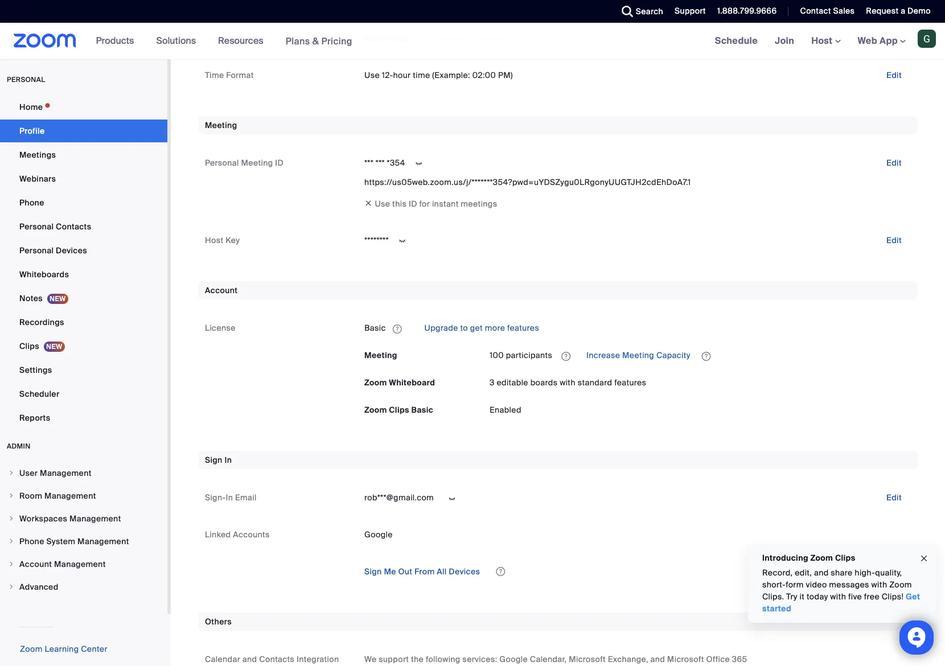 Task type: vqa. For each thing, say whether or not it's contained in the screenshot.
customized at bottom left
no



Task type: describe. For each thing, give the bounding box(es) containing it.
the
[[411, 655, 424, 665]]

use this id for instant meetings
[[375, 199, 498, 209]]

right image for room
[[8, 493, 15, 500]]

right image for workspaces management
[[8, 516, 15, 523]]

edit for time format
[[887, 70, 903, 80]]

webinars link
[[0, 168, 168, 190]]

license
[[205, 323, 236, 334]]

edit button for personal meeting id
[[878, 154, 912, 172]]

schedule link
[[707, 23, 767, 59]]

clips inside personal menu menu
[[19, 341, 39, 352]]

edit,
[[796, 568, 813, 578]]

webinars
[[19, 174, 56, 184]]

we support the following services: google calendar, microsoft exchange, and microsoft office 365
[[365, 655, 748, 665]]

1 vertical spatial features
[[615, 378, 647, 388]]

home link
[[0, 96, 168, 119]]

learn more about signing out from all devices image
[[495, 568, 507, 576]]

1 horizontal spatial google
[[500, 655, 528, 665]]

account for account
[[205, 286, 238, 296]]

calendar
[[205, 655, 241, 665]]

profile
[[19, 126, 45, 136]]

use 12-hour time (example: 02:00 pm)
[[365, 70, 513, 80]]

example:
[[432, 34, 468, 44]]

date
[[205, 34, 223, 44]]

100 participants
[[490, 351, 553, 361]]

whiteboards link
[[0, 263, 168, 286]]

1 horizontal spatial clips
[[389, 405, 410, 416]]

1 *** from the left
[[365, 158, 374, 168]]

4 edit button from the top
[[878, 231, 912, 250]]

messages
[[830, 580, 870, 590]]

search
[[636, 6, 664, 17]]

basic inside application
[[365, 323, 386, 334]]

features inside application
[[508, 323, 540, 334]]

*354
[[387, 158, 406, 168]]

schedule
[[716, 35, 758, 47]]

web app button
[[859, 35, 907, 47]]

learn more about your license type image
[[392, 325, 403, 333]]

notes
[[19, 293, 43, 304]]

2 *** from the left
[[376, 158, 385, 168]]

join
[[776, 35, 795, 47]]

five
[[849, 592, 863, 602]]

this
[[393, 199, 407, 209]]

participants
[[506, 351, 553, 361]]

pm)
[[499, 70, 513, 80]]

advanced menu item
[[0, 577, 168, 598]]

enabled
[[490, 405, 522, 416]]

web
[[859, 35, 878, 47]]

whiteboards
[[19, 270, 69, 280]]

form
[[786, 580, 804, 590]]

personal for personal devices
[[19, 246, 54, 256]]

1 vertical spatial contacts
[[259, 655, 295, 665]]

2 vertical spatial with
[[831, 592, 847, 602]]

right image for phone
[[8, 539, 15, 545]]

user
[[19, 468, 38, 479]]

calendar and contacts integration
[[205, 655, 339, 665]]

time
[[413, 70, 431, 80]]

app
[[880, 35, 899, 47]]

1 microsoft from the left
[[569, 655, 606, 665]]

upgrade
[[425, 323, 459, 334]]

zoom learning center
[[20, 645, 108, 655]]

get started
[[763, 592, 921, 614]]

increase
[[587, 351, 621, 361]]

sign me out from all devices
[[365, 567, 481, 577]]

following
[[426, 655, 461, 665]]

show personal meeting id image
[[410, 159, 428, 169]]

request a demo
[[867, 6, 932, 16]]

products
[[96, 35, 134, 47]]

edit button for time format
[[878, 66, 912, 84]]

started
[[763, 604, 792, 614]]

use for use 12-hour time (example: 02:00 pm)
[[365, 70, 380, 80]]

recordings link
[[0, 311, 168, 334]]

phone for phone system management
[[19, 537, 44, 547]]

join link
[[767, 23, 804, 59]]

support
[[675, 6, 707, 16]]

key
[[226, 235, 240, 246]]

account management
[[19, 560, 106, 570]]

sign for sign in
[[205, 456, 223, 466]]

clips!
[[883, 592, 905, 602]]

management for workspaces management
[[70, 514, 121, 524]]

0 vertical spatial with
[[560, 378, 576, 388]]

1 horizontal spatial and
[[651, 655, 666, 665]]

upgrade to get more features link
[[423, 323, 540, 334]]

zoom for zoom learning center
[[20, 645, 43, 655]]

personal for personal meeting id
[[205, 158, 239, 168]]

editable
[[497, 378, 529, 388]]

time
[[205, 70, 224, 80]]

system
[[46, 537, 75, 547]]

zoom for zoom clips basic
[[365, 405, 387, 416]]

(example:
[[433, 70, 471, 80]]

home
[[19, 102, 43, 112]]

sign-
[[205, 493, 226, 503]]

time format
[[205, 70, 254, 80]]

example: 11/17/2023
[[430, 34, 510, 44]]

personal menu menu
[[0, 96, 168, 431]]

id for meeting
[[275, 158, 284, 168]]

right image for account management
[[8, 561, 15, 568]]

personal contacts
[[19, 222, 91, 232]]

admin menu menu
[[0, 463, 168, 599]]

edit for sign-in email
[[887, 493, 903, 503]]

zoom clips basic
[[365, 405, 434, 416]]

introducing zoom clips
[[763, 553, 856, 564]]

zoom logo image
[[14, 34, 76, 48]]

0 vertical spatial google
[[365, 530, 393, 540]]

profile picture image
[[919, 30, 937, 48]]

learn more about your meeting license image
[[559, 351, 575, 362]]

11/17/2023
[[470, 34, 510, 44]]

workspaces
[[19, 514, 67, 524]]

contacts inside personal menu menu
[[56, 222, 91, 232]]

web app
[[859, 35, 899, 47]]

date format
[[205, 34, 253, 44]]

https://us05web.zoom.us/j/*******354?pwd=uydszygu0lrgonyuugtjh2cdehdoa7.1
[[365, 177, 692, 188]]

3 editable boards with standard features
[[490, 378, 647, 388]]

edit button for sign-in email
[[878, 489, 912, 507]]

sign me out from all devices application
[[356, 562, 912, 581]]

personal devices
[[19, 246, 87, 256]]

1 edit button from the top
[[878, 30, 912, 48]]

devices inside personal devices 'link'
[[56, 246, 87, 256]]

format for date format
[[226, 34, 253, 44]]

format for time format
[[226, 70, 254, 80]]

zoom learning center link
[[20, 645, 108, 655]]

a
[[902, 6, 906, 16]]

profile link
[[0, 120, 168, 142]]

host key
[[205, 235, 240, 246]]

clips.
[[763, 592, 785, 602]]

100
[[490, 351, 504, 361]]

search button
[[614, 0, 667, 23]]

linked
[[205, 530, 231, 540]]

sign in
[[205, 456, 232, 466]]



Task type: locate. For each thing, give the bounding box(es) containing it.
devices
[[56, 246, 87, 256], [449, 567, 481, 577]]

1 edit from the top
[[887, 34, 903, 44]]

right image
[[8, 493, 15, 500], [8, 539, 15, 545], [8, 584, 15, 591]]

0 horizontal spatial contacts
[[56, 222, 91, 232]]

sign left me
[[365, 567, 382, 577]]

upgrade to get more features
[[423, 323, 540, 334]]

id for this
[[409, 199, 418, 209]]

edit
[[887, 34, 903, 44], [887, 70, 903, 80], [887, 158, 903, 168], [887, 235, 903, 246], [887, 493, 903, 503]]

2 edit from the top
[[887, 70, 903, 80]]

0 horizontal spatial microsoft
[[569, 655, 606, 665]]

2 vertical spatial right image
[[8, 561, 15, 568]]

management up workspaces management
[[44, 491, 96, 501]]

support
[[379, 655, 409, 665]]

1 horizontal spatial account
[[205, 286, 238, 296]]

1 right image from the top
[[8, 493, 15, 500]]

admin
[[7, 442, 31, 451]]

meetings link
[[0, 144, 168, 166]]

and right exchange,
[[651, 655, 666, 665]]

0 horizontal spatial ***
[[365, 158, 374, 168]]

account up 'license'
[[205, 286, 238, 296]]

1 vertical spatial id
[[409, 199, 418, 209]]

recordings
[[19, 317, 64, 328]]

with right boards
[[560, 378, 576, 388]]

right image inside account management menu item
[[8, 561, 15, 568]]

basic left the learn more about your license type image
[[365, 323, 386, 334]]

0 vertical spatial application
[[365, 319, 912, 338]]

*** *** *354
[[365, 158, 406, 168]]

hour
[[393, 70, 411, 80]]

with down messages
[[831, 592, 847, 602]]

application containing 100 participants
[[490, 347, 912, 365]]

basic down the whiteboard
[[412, 405, 434, 416]]

short-
[[763, 580, 786, 590]]

banner
[[0, 23, 946, 60]]

account
[[205, 286, 238, 296], [19, 560, 52, 570]]

0 horizontal spatial account
[[19, 560, 52, 570]]

resources button
[[218, 23, 269, 59]]

3 edit from the top
[[887, 158, 903, 168]]

0 vertical spatial id
[[275, 158, 284, 168]]

4 edit from the top
[[887, 235, 903, 246]]

zoom inside record, edit, and share high-quality, short-form video messages with zoom clips. try it today with five free clips!
[[890, 580, 913, 590]]

&
[[313, 35, 319, 47]]

more
[[485, 323, 506, 334]]

boards
[[531, 378, 558, 388]]

phone for phone
[[19, 198, 44, 208]]

management for account management
[[54, 560, 106, 570]]

zoom up zoom clips basic
[[365, 378, 387, 388]]

basic
[[365, 323, 386, 334], [412, 405, 434, 416]]

host
[[812, 35, 836, 47], [205, 235, 224, 246]]

0 horizontal spatial features
[[508, 323, 540, 334]]

microsoft left office
[[668, 655, 705, 665]]

phone link
[[0, 191, 168, 214]]

personal
[[205, 158, 239, 168], [19, 222, 54, 232], [19, 246, 54, 256]]

right image
[[8, 470, 15, 477], [8, 516, 15, 523], [8, 561, 15, 568]]

demo
[[908, 6, 932, 16]]

0 horizontal spatial clips
[[19, 341, 39, 352]]

phone system management menu item
[[0, 531, 168, 553]]

in up sign-in email
[[225, 456, 232, 466]]

devices inside the sign me out from all devices button
[[449, 567, 481, 577]]

advanced
[[19, 582, 58, 593]]

edit for personal meeting id
[[887, 158, 903, 168]]

0 horizontal spatial and
[[243, 655, 257, 665]]

workspaces management
[[19, 514, 121, 524]]

host left key
[[205, 235, 224, 246]]

2 vertical spatial clips
[[836, 553, 856, 564]]

2 edit button from the top
[[878, 66, 912, 84]]

0 vertical spatial personal
[[205, 158, 239, 168]]

2 horizontal spatial and
[[815, 568, 829, 578]]

integration
[[297, 655, 339, 665]]

1 vertical spatial use
[[375, 199, 391, 209]]

1 vertical spatial with
[[872, 580, 888, 590]]

phone inside personal menu menu
[[19, 198, 44, 208]]

2 phone from the top
[[19, 537, 44, 547]]

0 vertical spatial account
[[205, 286, 238, 296]]

1 horizontal spatial devices
[[449, 567, 481, 577]]

format right date
[[226, 34, 253, 44]]

3 right image from the top
[[8, 584, 15, 591]]

resources
[[218, 35, 264, 47]]

right image inside room management menu item
[[8, 493, 15, 500]]

0 horizontal spatial basic
[[365, 323, 386, 334]]

email
[[235, 493, 257, 503]]

0 vertical spatial use
[[365, 70, 380, 80]]

get
[[907, 592, 921, 602]]

5 edit from the top
[[887, 493, 903, 503]]

close image
[[920, 553, 929, 566]]

2 horizontal spatial clips
[[836, 553, 856, 564]]

capacity
[[657, 351, 691, 361]]

record,
[[763, 568, 793, 578]]

1 horizontal spatial ***
[[376, 158, 385, 168]]

phone
[[19, 198, 44, 208], [19, 537, 44, 547]]

phone system management
[[19, 537, 129, 547]]

right image left system
[[8, 539, 15, 545]]

exchange,
[[608, 655, 649, 665]]

0 horizontal spatial devices
[[56, 246, 87, 256]]

contact
[[801, 6, 832, 16]]

features up 100 participants
[[508, 323, 540, 334]]

office
[[707, 655, 731, 665]]

center
[[81, 645, 108, 655]]

1 vertical spatial right image
[[8, 516, 15, 523]]

increase meeting capacity link
[[585, 351, 693, 361]]

0 vertical spatial phone
[[19, 198, 44, 208]]

and right calendar
[[243, 655, 257, 665]]

linked accounts
[[205, 530, 270, 540]]

1 vertical spatial basic
[[412, 405, 434, 416]]

clips link
[[0, 335, 168, 358]]

use left 12-
[[365, 70, 380, 80]]

host down contact sales
[[812, 35, 836, 47]]

settings link
[[0, 359, 168, 382]]

1 phone from the top
[[19, 198, 44, 208]]

video
[[807, 580, 828, 590]]

3
[[490, 378, 495, 388]]

zoom down zoom whiteboard
[[365, 405, 387, 416]]

user management
[[19, 468, 92, 479]]

2 vertical spatial personal
[[19, 246, 54, 256]]

right image for user management
[[8, 470, 15, 477]]

instant
[[432, 199, 459, 209]]

personal contacts link
[[0, 215, 168, 238]]

features down increase meeting capacity
[[615, 378, 647, 388]]

0 horizontal spatial google
[[365, 530, 393, 540]]

zoom left learning
[[20, 645, 43, 655]]

1 vertical spatial host
[[205, 235, 224, 246]]

phone down workspaces
[[19, 537, 44, 547]]

host for host key
[[205, 235, 224, 246]]

5 edit button from the top
[[878, 489, 912, 507]]

today
[[807, 592, 829, 602]]

1 right image from the top
[[8, 470, 15, 477]]

2 horizontal spatial with
[[872, 580, 888, 590]]

scheduler
[[19, 389, 59, 399]]

1 vertical spatial in
[[226, 493, 233, 503]]

clips down zoom whiteboard
[[389, 405, 410, 416]]

google up me
[[365, 530, 393, 540]]

sign for sign me out from all devices
[[365, 567, 382, 577]]

application
[[365, 319, 912, 338], [490, 347, 912, 365]]

***
[[365, 158, 374, 168], [376, 158, 385, 168]]

use for use this id for instant meetings
[[375, 199, 391, 209]]

account inside menu item
[[19, 560, 52, 570]]

3 right image from the top
[[8, 561, 15, 568]]

devices down personal contacts link
[[56, 246, 87, 256]]

0 vertical spatial clips
[[19, 341, 39, 352]]

from
[[415, 567, 435, 577]]

services:
[[463, 655, 498, 665]]

1 vertical spatial phone
[[19, 537, 44, 547]]

free
[[865, 592, 880, 602]]

host inside meetings "navigation"
[[812, 35, 836, 47]]

right image left room
[[8, 493, 15, 500]]

phone inside menu item
[[19, 537, 44, 547]]

edit button
[[878, 30, 912, 48], [878, 66, 912, 84], [878, 154, 912, 172], [878, 231, 912, 250], [878, 489, 912, 507]]

zoom whiteboard
[[365, 378, 436, 388]]

for
[[420, 199, 430, 209]]

1 horizontal spatial basic
[[412, 405, 434, 416]]

phone down webinars
[[19, 198, 44, 208]]

in for sign-
[[226, 493, 233, 503]]

0 vertical spatial host
[[812, 35, 836, 47]]

management inside 'menu item'
[[40, 468, 92, 479]]

in for sign
[[225, 456, 232, 466]]

2 microsoft from the left
[[668, 655, 705, 665]]

contacts left integration
[[259, 655, 295, 665]]

use
[[365, 70, 380, 80], [375, 199, 391, 209]]

all
[[437, 567, 447, 577]]

and inside record, edit, and share high-quality, short-form video messages with zoom clips. try it today with five free clips!
[[815, 568, 829, 578]]

account management menu item
[[0, 554, 168, 576]]

right image inside workspaces management menu item
[[8, 516, 15, 523]]

3 edit button from the top
[[878, 154, 912, 172]]

1 horizontal spatial host
[[812, 35, 836, 47]]

learning
[[45, 645, 79, 655]]

format right time
[[226, 70, 254, 80]]

02:00
[[473, 70, 496, 80]]

workspaces management menu item
[[0, 508, 168, 530]]

right image left user
[[8, 470, 15, 477]]

1 vertical spatial google
[[500, 655, 528, 665]]

request
[[867, 6, 899, 16]]

in left 'email'
[[226, 493, 233, 503]]

1 vertical spatial account
[[19, 560, 52, 570]]

user management menu item
[[0, 463, 168, 484]]

support link
[[667, 0, 709, 23], [675, 6, 707, 16]]

2 vertical spatial right image
[[8, 584, 15, 591]]

management for room management
[[44, 491, 96, 501]]

room management menu item
[[0, 486, 168, 507]]

zoom
[[365, 378, 387, 388], [365, 405, 387, 416], [811, 553, 834, 564], [890, 580, 913, 590], [20, 645, 43, 655]]

learn more about increasing meeting capacity image
[[699, 351, 715, 362]]

2 right image from the top
[[8, 516, 15, 523]]

account for account management
[[19, 560, 52, 570]]

0 vertical spatial sign
[[205, 456, 223, 466]]

management up account management menu item
[[78, 537, 129, 547]]

right image left advanced
[[8, 584, 15, 591]]

sign up sign-
[[205, 456, 223, 466]]

1 horizontal spatial sign
[[365, 567, 382, 577]]

0 horizontal spatial sign
[[205, 456, 223, 466]]

clips up share
[[836, 553, 856, 564]]

0 vertical spatial right image
[[8, 493, 15, 500]]

1 vertical spatial format
[[226, 70, 254, 80]]

sign me out from all devices button
[[356, 563, 490, 581]]

sign inside button
[[365, 567, 382, 577]]

1 horizontal spatial features
[[615, 378, 647, 388]]

show host key image
[[394, 236, 412, 246]]

and up video
[[815, 568, 829, 578]]

right image left workspaces
[[8, 516, 15, 523]]

personal for personal contacts
[[19, 222, 54, 232]]

0 vertical spatial in
[[225, 456, 232, 466]]

1 vertical spatial right image
[[8, 539, 15, 545]]

0 vertical spatial features
[[508, 323, 540, 334]]

host for host
[[812, 35, 836, 47]]

2 right image from the top
[[8, 539, 15, 545]]

it
[[800, 592, 805, 602]]

0 horizontal spatial id
[[275, 158, 284, 168]]

record, edit, and share high-quality, short-form video messages with zoom clips. try it today with five free clips!
[[763, 568, 913, 602]]

meetings navigation
[[707, 23, 946, 60]]

management up room management
[[40, 468, 92, 479]]

0 horizontal spatial host
[[205, 235, 224, 246]]

with up the free
[[872, 580, 888, 590]]

right image inside advanced menu item
[[8, 584, 15, 591]]

devices right all
[[449, 567, 481, 577]]

banner containing products
[[0, 23, 946, 60]]

1 vertical spatial personal
[[19, 222, 54, 232]]

right image inside user management 'menu item'
[[8, 470, 15, 477]]

microsoft right calendar,
[[569, 655, 606, 665]]

zoom for zoom whiteboard
[[365, 378, 387, 388]]

right image inside the 'phone system management' menu item
[[8, 539, 15, 545]]

0 vertical spatial basic
[[365, 323, 386, 334]]

management for user management
[[40, 468, 92, 479]]

right image left account management
[[8, 561, 15, 568]]

out
[[399, 567, 413, 577]]

1 horizontal spatial with
[[831, 592, 847, 602]]

personal devices link
[[0, 239, 168, 262]]

0 horizontal spatial with
[[560, 378, 576, 388]]

management down room management menu item
[[70, 514, 121, 524]]

0 vertical spatial contacts
[[56, 222, 91, 232]]

get
[[471, 323, 483, 334]]

quality,
[[876, 568, 903, 578]]

0 vertical spatial format
[[226, 34, 253, 44]]

1 vertical spatial application
[[490, 347, 912, 365]]

management down the 'phone system management' menu item
[[54, 560, 106, 570]]

contacts up personal devices 'link' on the left top
[[56, 222, 91, 232]]

0 vertical spatial devices
[[56, 246, 87, 256]]

high-
[[856, 568, 876, 578]]

contacts
[[56, 222, 91, 232], [259, 655, 295, 665]]

1 horizontal spatial microsoft
[[668, 655, 705, 665]]

1 vertical spatial sign
[[365, 567, 382, 577]]

1 vertical spatial devices
[[449, 567, 481, 577]]

personal meeting id
[[205, 158, 284, 168]]

account up advanced
[[19, 560, 52, 570]]

1 horizontal spatial contacts
[[259, 655, 295, 665]]

clips up settings
[[19, 341, 39, 352]]

solutions
[[156, 35, 196, 47]]

1 horizontal spatial id
[[409, 199, 418, 209]]

application containing basic
[[365, 319, 912, 338]]

0 vertical spatial right image
[[8, 470, 15, 477]]

sign-in email
[[205, 493, 257, 503]]

mm/dd/yyyy
[[365, 34, 412, 44]]

google right "services:"
[[500, 655, 528, 665]]

product information navigation
[[88, 23, 361, 60]]

zoom up the edit,
[[811, 553, 834, 564]]

1 vertical spatial clips
[[389, 405, 410, 416]]

personal inside 'link'
[[19, 246, 54, 256]]

zoom up clips!
[[890, 580, 913, 590]]

use left this
[[375, 199, 391, 209]]

room
[[19, 491, 42, 501]]

microsoft
[[569, 655, 606, 665], [668, 655, 705, 665]]

meeting
[[205, 120, 237, 130], [241, 158, 273, 168], [365, 351, 398, 361], [623, 351, 655, 361]]



